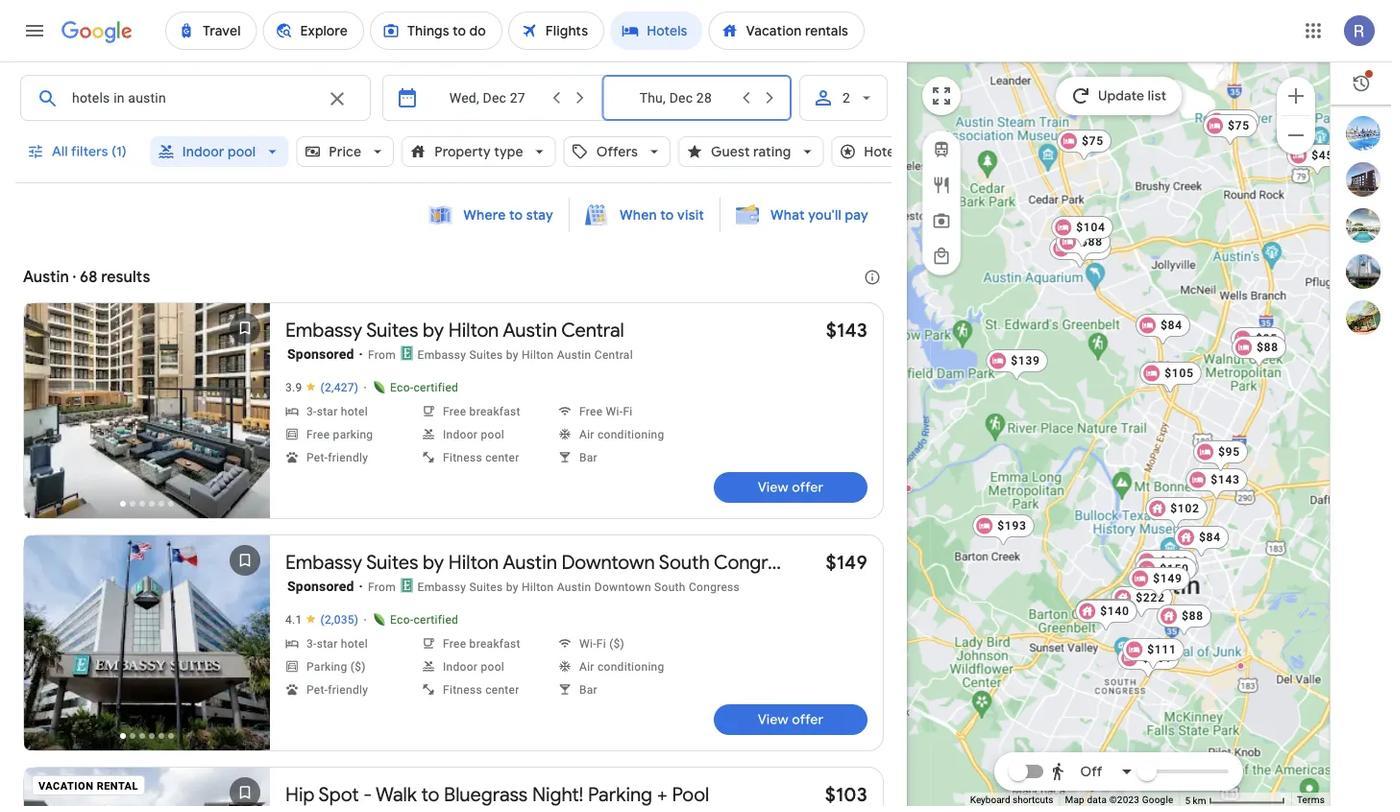 Task type: vqa. For each thing, say whether or not it's contained in the screenshot.
"Feedback"
no



Task type: describe. For each thing, give the bounding box(es) containing it.
recently viewed element
[[1331, 62, 1392, 105]]

view offer link for $143
[[714, 473, 867, 503]]

class
[[901, 143, 933, 160]]

save hip spot - walk to bluegrass night! parking + pool to collection image
[[222, 770, 268, 807]]

property type
[[434, 143, 523, 160]]

$75 for $75 link to the left
[[1082, 134, 1104, 148]]

vacation
[[38, 781, 94, 793]]

price
[[329, 143, 361, 160]]

$91
[[1165, 367, 1187, 380]]

next image for $149
[[222, 624, 268, 671]]

when
[[620, 207, 657, 224]]

$140 link
[[1075, 600, 1137, 633]]

price button
[[296, 129, 394, 175]]

zoom out map image
[[1284, 124, 1307, 147]]

$120
[[1160, 555, 1189, 569]]

terms
[[1297, 795, 1325, 807]]

$222 link
[[1111, 587, 1173, 620]]

eco-certified for $143
[[390, 381, 458, 394]]

(1)
[[111, 143, 127, 160]]

$101
[[1142, 652, 1172, 666]]

rating
[[753, 143, 791, 160]]

$85
[[1256, 332, 1278, 346]]

$103
[[1100, 604, 1130, 618]]

back image
[[26, 624, 72, 671]]

· for $143
[[363, 380, 367, 396]]

next image for $143
[[222, 392, 268, 438]]

filters form
[[15, 61, 966, 194]]

main menu image
[[23, 19, 46, 42]]

where
[[463, 207, 506, 224]]

you'll
[[808, 207, 842, 224]]

learn more about these results image
[[849, 255, 895, 301]]

0 horizontal spatial $149 link
[[826, 550, 867, 575]]

$102
[[1170, 502, 1200, 516]]

vacation rental
[[38, 781, 138, 793]]

pay
[[845, 207, 868, 224]]

$124
[[1162, 561, 1191, 574]]

$193
[[997, 520, 1027, 533]]

eco-certified link for $149
[[372, 612, 458, 628]]

update list button
[[1056, 77, 1182, 115]]

photo 1 image for $149
[[24, 536, 270, 751]]

$91 link
[[1140, 362, 1195, 395]]

$143 inside map region
[[1211, 474, 1240, 487]]

$150 link
[[1135, 558, 1197, 591]]

2
[[842, 90, 850, 106]]

offer for $149
[[792, 712, 824, 729]]

austin · 68 results
[[23, 268, 150, 287]]

$120 link
[[1135, 550, 1197, 583]]

guest
[[711, 143, 750, 160]]

certified for $143
[[413, 381, 458, 394]]

1 vertical spatial $104
[[1074, 242, 1104, 256]]

austin · 68
[[23, 268, 97, 287]]

type
[[494, 143, 523, 160]]

data
[[1087, 795, 1107, 807]]

©2023
[[1109, 795, 1139, 807]]

visit
[[677, 207, 704, 224]]

all
[[52, 143, 68, 160]]

results
[[101, 268, 150, 287]]

update list
[[1098, 87, 1166, 105]]

$102 link
[[1145, 498, 1207, 530]]

$149 inside map region
[[1153, 573, 1182, 586]]

keyboard shortcuts button
[[970, 794, 1053, 807]]

0 horizontal spatial $75 link
[[1057, 130, 1111, 162]]

rental
[[97, 781, 138, 793]]

3 photo 1 image from the top
[[24, 769, 270, 807]]

view larger map image
[[930, 85, 953, 108]]

four points by sheraton austin airport image
[[1237, 663, 1245, 671]]

0 vertical spatial $84 link
[[1136, 314, 1190, 347]]

hotel class
[[864, 143, 933, 160]]

offers
[[596, 143, 638, 160]]

$95 link
[[1193, 441, 1248, 474]]

certified for $149
[[413, 613, 458, 627]]

$85 link
[[1231, 328, 1285, 360]]

hotel class button
[[831, 129, 966, 175]]

map region
[[684, 46, 1392, 807]]

$139 link
[[986, 350, 1048, 382]]

when to visit
[[620, 207, 704, 224]]

0 horizontal spatial $143 link
[[826, 318, 867, 342]]

(2,427)
[[320, 381, 359, 395]]

eco- for $143
[[390, 381, 414, 394]]

to for visit
[[660, 207, 674, 224]]

clear image
[[326, 87, 349, 110]]

· for $149
[[363, 612, 367, 628]]

0 horizontal spatial $149
[[826, 550, 867, 575]]

$139
[[1011, 354, 1040, 368]]

all filters (1) button
[[15, 129, 142, 175]]

Check-in text field
[[430, 76, 544, 120]]

$103 link
[[1075, 599, 1137, 632]]

$450
[[1312, 149, 1341, 162]]

what you'll pay
[[771, 207, 868, 224]]

map
[[1065, 795, 1084, 807]]

(2,035)
[[320, 614, 359, 627]]

$75 for the rightmost $75 link
[[1228, 119, 1250, 133]]

when to visit button
[[574, 197, 716, 233]]



Task type: locate. For each thing, give the bounding box(es) containing it.
1 vertical spatial offer
[[792, 712, 824, 729]]

eco-certified link right the (2,427)
[[372, 380, 458, 395]]

1 photo 1 image from the top
[[24, 304, 270, 519]]

1 vertical spatial $75
[[1082, 134, 1104, 148]]

photo 1 image for $143
[[24, 304, 270, 519]]

1 next image from the top
[[222, 392, 268, 438]]

eco- for $149
[[390, 613, 414, 627]]

to for stay
[[509, 207, 523, 224]]

1 view from the top
[[758, 479, 789, 497]]

save embassy suites by hilton austin downtown south congress to collection image
[[222, 538, 268, 584]]

2 certified from the top
[[413, 613, 458, 627]]

0 vertical spatial view offer link
[[714, 473, 867, 503]]

view offer button for $149
[[714, 705, 867, 736]]

1 vertical spatial $143 link
[[1186, 469, 1248, 501]]

2 offer from the top
[[792, 712, 824, 729]]

1 vertical spatial $143
[[1211, 474, 1240, 487]]

eco- right the (2,427)
[[390, 381, 414, 394]]

save embassy suites by hilton austin central to collection image
[[222, 305, 268, 352]]

$84 link up $124
[[1174, 526, 1229, 559]]

0 horizontal spatial $84
[[1161, 319, 1183, 332]]

what you'll pay button
[[724, 197, 880, 233]]

view for $143
[[758, 479, 789, 497]]

1 horizontal spatial $75
[[1228, 119, 1250, 133]]

1 · from the top
[[363, 380, 367, 396]]

eco-certified link
[[372, 380, 458, 395], [372, 612, 458, 628]]

0 vertical spatial photos list
[[24, 304, 270, 535]]

1 vertical spatial certified
[[413, 613, 458, 627]]

1 vertical spatial view offer link
[[714, 705, 867, 736]]

2 view offer button from the top
[[714, 705, 867, 736]]

$143 link down $95
[[1186, 469, 1248, 501]]

update
[[1098, 87, 1144, 105]]

2 vertical spatial photo 1 image
[[24, 769, 270, 807]]

0 vertical spatial certified
[[413, 381, 458, 394]]

off button
[[1045, 749, 1139, 795]]

certified
[[413, 381, 458, 394], [413, 613, 458, 627]]

0 vertical spatial photo 1 image
[[24, 304, 270, 519]]

4.1 out of 5 stars from 2,035 reviews image
[[285, 613, 359, 628]]

view offer button for $143
[[714, 473, 867, 503]]

0 vertical spatial $104
[[1076, 221, 1105, 234]]

indoor pool button
[[150, 129, 288, 175]]

0 vertical spatial offer
[[792, 479, 824, 497]]

filters
[[71, 143, 108, 160]]

1 horizontal spatial $149 link
[[1128, 568, 1190, 600]]

list
[[1331, 116, 1392, 335]]

to inside when to visit button
[[660, 207, 674, 224]]

$88
[[1230, 114, 1252, 128], [1081, 235, 1103, 249], [1257, 341, 1279, 354], [1182, 610, 1204, 623], [1147, 650, 1169, 664]]

0 vertical spatial $143 link
[[826, 318, 867, 342]]

zoom in map image
[[1284, 84, 1307, 107]]

view offer for $149
[[758, 712, 824, 729]]

1 to from the left
[[509, 207, 523, 224]]

$105 link
[[1140, 362, 1202, 395]]

2 · from the top
[[363, 612, 367, 628]]

0 vertical spatial view offer button
[[714, 473, 867, 503]]

0 vertical spatial eco-
[[390, 381, 414, 394]]

next image left 4.1
[[222, 624, 268, 671]]

0 vertical spatial ·
[[363, 380, 367, 396]]

2 photos list from the top
[[24, 536, 270, 768]]

$75 down update list button
[[1082, 134, 1104, 148]]

2 view offer link from the top
[[714, 705, 867, 736]]

to left stay
[[509, 207, 523, 224]]

view offer link
[[714, 473, 867, 503], [714, 705, 867, 736]]

0 vertical spatial next image
[[222, 392, 268, 438]]

$75
[[1228, 119, 1250, 133], [1082, 134, 1104, 148]]

$84 link
[[1136, 314, 1190, 347], [1174, 526, 1229, 559]]

4.1
[[285, 614, 302, 627]]

1 horizontal spatial $143 link
[[1186, 469, 1248, 501]]

property type button
[[402, 129, 556, 175]]

lake austin spa resort image
[[904, 485, 912, 493]]

1 vertical spatial next image
[[222, 624, 268, 671]]

keyboard shortcuts
[[970, 795, 1053, 807]]

1 vertical spatial ·
[[363, 612, 367, 628]]

keyboard
[[970, 795, 1010, 807]]

$149 link
[[826, 550, 867, 575], [1128, 568, 1190, 600]]

2 photo 1 image from the top
[[24, 536, 270, 751]]

3.9 out of 5 stars from 2,427 reviews image
[[285, 381, 359, 395]]

view offer link for $149
[[714, 705, 867, 736]]

1 offer from the top
[[792, 479, 824, 497]]

1 view offer button from the top
[[714, 473, 867, 503]]

$140
[[1100, 605, 1130, 619]]

$84 for topmost $84 link
[[1161, 319, 1183, 332]]

eco-certified link for $143
[[372, 380, 458, 395]]

$104
[[1076, 221, 1105, 234], [1074, 242, 1104, 256]]

2 view from the top
[[758, 712, 789, 729]]

where to stay button
[[417, 197, 565, 233]]

1 horizontal spatial $143
[[1211, 474, 1240, 487]]

1 vertical spatial photo 1 image
[[24, 536, 270, 751]]

to left visit
[[660, 207, 674, 224]]

1 vertical spatial $84
[[1199, 531, 1221, 545]]

2 vertical spatial photos list
[[24, 769, 270, 807]]

offers button
[[564, 129, 670, 175]]

1 vertical spatial eco-certified
[[390, 613, 458, 627]]

guest rating button
[[678, 129, 824, 175]]

$143 down learn more about these results image
[[826, 318, 867, 342]]

·
[[363, 380, 367, 396], [363, 612, 367, 628]]

eco-certified right (2,035)
[[390, 613, 458, 627]]

1 vertical spatial photos list
[[24, 536, 270, 768]]

shortcuts
[[1013, 795, 1053, 807]]

1 vertical spatial eco-certified link
[[372, 612, 458, 628]]

map data ©2023 google
[[1065, 795, 1173, 807]]

photos list for $149
[[24, 536, 270, 768]]

3.9
[[285, 381, 302, 395]]

$143 link down learn more about these results image
[[826, 318, 867, 342]]

0 horizontal spatial $143
[[826, 318, 867, 342]]

0 vertical spatial view offer
[[758, 479, 824, 497]]

$101 link
[[1118, 647, 1179, 680]]

terms link
[[1297, 795, 1325, 807]]

$193 link
[[972, 515, 1034, 548]]

eco-certified for $149
[[390, 613, 458, 627]]

offer for $143
[[792, 479, 824, 497]]

$111
[[1147, 644, 1177, 657]]

$84 for the bottom $84 link
[[1199, 531, 1221, 545]]

eco-certified right the (2,427)
[[390, 381, 458, 394]]

back image
[[26, 392, 72, 438]]

$150
[[1160, 563, 1189, 576]]

$84 link up $91
[[1136, 314, 1190, 347]]

$84
[[1161, 319, 1183, 332], [1199, 531, 1221, 545]]

$75 link left zoom out map icon
[[1203, 114, 1257, 147]]

0 horizontal spatial to
[[509, 207, 523, 224]]

1 certified from the top
[[413, 381, 458, 394]]

$143 down $95
[[1211, 474, 1240, 487]]

$450 link
[[1287, 144, 1349, 177]]

· right the (2,427)
[[363, 380, 367, 396]]

view offer
[[758, 479, 824, 497], [758, 712, 824, 729]]

where to stay
[[463, 207, 553, 224]]

0 vertical spatial $143
[[826, 318, 867, 342]]

0 vertical spatial eco-certified
[[390, 381, 458, 394]]

$149
[[826, 550, 867, 575], [1153, 573, 1182, 586]]

1 eco- from the top
[[390, 381, 414, 394]]

1 vertical spatial view
[[758, 712, 789, 729]]

property
[[434, 143, 491, 160]]

1 horizontal spatial $84
[[1199, 531, 1221, 545]]

$95
[[1218, 446, 1240, 459]]

to inside the 'where to stay' button
[[509, 207, 523, 224]]

0 vertical spatial $75
[[1228, 119, 1250, 133]]

· right (2,035)
[[363, 612, 367, 628]]

$143 link
[[826, 318, 867, 342], [1186, 469, 1248, 501]]

all filters (1)
[[52, 143, 127, 160]]

1 horizontal spatial $75 link
[[1203, 114, 1257, 147]]

hotel
[[864, 143, 898, 160]]

2 view offer from the top
[[758, 712, 824, 729]]

$88 link
[[1205, 110, 1259, 142], [1056, 231, 1110, 263], [1232, 336, 1286, 369], [1157, 605, 1211, 638], [1122, 646, 1177, 678]]

indoor pool
[[182, 143, 256, 160]]

0 vertical spatial eco-certified link
[[372, 380, 458, 395]]

what
[[771, 207, 805, 224]]

1 vertical spatial view offer button
[[714, 705, 867, 736]]

photo 1 image
[[24, 304, 270, 519], [24, 536, 270, 751], [24, 769, 270, 807]]

$111 link
[[1122, 639, 1184, 672]]

1 view offer link from the top
[[714, 473, 867, 503]]

1 eco-certified from the top
[[390, 381, 458, 394]]

2 eco-certified from the top
[[390, 613, 458, 627]]

1 view offer from the top
[[758, 479, 824, 497]]

2 eco-certified link from the top
[[372, 612, 458, 628]]

1 vertical spatial $84 link
[[1174, 526, 1229, 559]]

0 vertical spatial view
[[758, 479, 789, 497]]

stay
[[526, 207, 553, 224]]

$105
[[1165, 367, 1194, 380]]

2 next image from the top
[[222, 624, 268, 671]]

2 button
[[799, 75, 888, 121]]

next image left 3.9
[[222, 392, 268, 438]]

eco-certified
[[390, 381, 458, 394], [390, 613, 458, 627]]

guest rating
[[711, 143, 791, 160]]

3 photos list from the top
[[24, 769, 270, 807]]

photos list for $143
[[24, 304, 270, 535]]

photos list
[[24, 304, 270, 535], [24, 536, 270, 768], [24, 769, 270, 807]]

google
[[1142, 795, 1173, 807]]

1 vertical spatial view offer
[[758, 712, 824, 729]]

list
[[1148, 87, 1166, 105]]

$75 link down update list button
[[1057, 130, 1111, 162]]

$84 down "$102"
[[1199, 531, 1221, 545]]

Search for places, hotels and more text field
[[71, 76, 314, 120]]

$124 link
[[1137, 556, 1199, 589]]

Check-out text field
[[617, 76, 734, 120]]

1 vertical spatial eco-
[[390, 613, 414, 627]]

0 horizontal spatial $75
[[1082, 134, 1104, 148]]

1 photos list from the top
[[24, 304, 270, 535]]

$222
[[1136, 592, 1165, 605]]

eco- right (2,035)
[[390, 613, 414, 627]]

indoor
[[182, 143, 224, 160]]

view for $149
[[758, 712, 789, 729]]

next image
[[222, 392, 268, 438], [222, 624, 268, 671]]

1 horizontal spatial $149
[[1153, 573, 1182, 586]]

2 to from the left
[[660, 207, 674, 224]]

off
[[1080, 764, 1102, 781]]

eco-certified link right (2,035)
[[372, 612, 458, 628]]

$104 link
[[1051, 216, 1113, 249], [1049, 237, 1111, 270]]

$75 left zoom out map icon
[[1228, 119, 1250, 133]]

0 vertical spatial $84
[[1161, 319, 1183, 332]]

view offer for $143
[[758, 479, 824, 497]]

view
[[758, 479, 789, 497], [758, 712, 789, 729]]

$84 up $91
[[1161, 319, 1183, 332]]

2 eco- from the top
[[390, 613, 414, 627]]

1 horizontal spatial to
[[660, 207, 674, 224]]

1 eco-certified link from the top
[[372, 380, 458, 395]]

pool
[[228, 143, 256, 160]]



